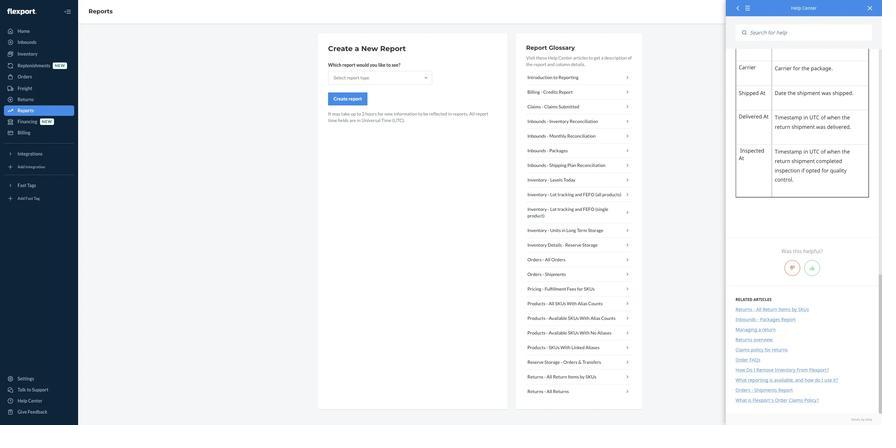 Task type: locate. For each thing, give the bounding box(es) containing it.
report up "select report type"
[[343, 62, 356, 68]]

new up billing link
[[42, 119, 52, 124]]

product)
[[528, 213, 545, 219]]

what reporting is available, and how do i use it?
[[736, 377, 839, 383]]

1 horizontal spatial shipments
[[755, 387, 778, 394]]

and inside the inventory - lot tracking and fefo (single product)
[[575, 207, 583, 212]]

new inside it may take up to 2 hours for new information to be reflected in reports. all report time fields are in universal time (utc).
[[385, 111, 393, 117]]

1 products from the top
[[528, 301, 546, 307]]

billing link
[[4, 128, 74, 138]]

plan
[[568, 163, 577, 168]]

settings link
[[4, 374, 74, 384]]

Search search field
[[747, 24, 873, 41]]

with down fees
[[567, 301, 577, 307]]

was
[[782, 248, 792, 255]]

articles right related at right
[[754, 297, 772, 303]]

1 vertical spatial alias
[[591, 316, 601, 321]]

0 vertical spatial articles
[[574, 55, 588, 61]]

inventory details - reserve storage button
[[527, 238, 633, 253]]

with inside button
[[567, 301, 577, 307]]

for right policy
[[765, 347, 772, 353]]

help up 'give'
[[18, 398, 27, 404]]

a inside visit these help center articles to get a description of the report and column details.
[[602, 55, 604, 61]]

counts inside button
[[589, 301, 603, 307]]

1 horizontal spatial items
[[779, 307, 791, 313]]

inventory for inventory - units in long term storage
[[528, 228, 547, 233]]

report inside button
[[349, 96, 362, 102]]

fefo inside the inventory - lot tracking and fefo (single product)
[[584, 207, 595, 212]]

inventory up product)
[[528, 207, 547, 212]]

shipping
[[550, 163, 567, 168]]

claims down credits
[[545, 104, 558, 109]]

0 horizontal spatial return
[[553, 374, 567, 380]]

this
[[794, 248, 803, 255]]

2 fefo from the top
[[584, 207, 595, 212]]

add inside add integration 'link'
[[18, 165, 25, 170]]

1 lot from the top
[[551, 192, 557, 197]]

inventory - units in long term storage
[[528, 228, 604, 233]]

reserve storage - orders & transfers
[[528, 360, 602, 365]]

2 horizontal spatial center
[[803, 5, 817, 11]]

add inside add fast tag link
[[18, 196, 25, 201]]

orders for orders - shipments report
[[736, 387, 751, 394]]

0 vertical spatial by
[[793, 307, 798, 313]]

in inside button
[[562, 228, 566, 233]]

reconciliation
[[570, 119, 599, 124], [568, 133, 596, 139], [578, 163, 606, 168]]

1 vertical spatial help center
[[18, 398, 42, 404]]

inbounds - monthly reconciliation button
[[527, 129, 633, 144]]

1 horizontal spatial in
[[449, 111, 452, 117]]

all for products - all skus with alias counts button
[[549, 301, 555, 307]]

- for orders - all orders button
[[543, 257, 545, 263]]

1 horizontal spatial reports link
[[89, 8, 113, 15]]

available for products - available skus with no aliases
[[549, 330, 568, 336]]

inventory - lot tracking and fefo (all products) button
[[527, 188, 633, 202]]

inbounds up the managing
[[736, 317, 757, 323]]

create for create report
[[334, 96, 348, 102]]

2 what from the top
[[736, 397, 748, 404]]

what
[[736, 377, 748, 383], [736, 397, 748, 404]]

0 horizontal spatial billing
[[18, 130, 30, 136]]

inbounds for inbounds - inventory reconciliation
[[528, 119, 547, 124]]

orders - shipments report
[[736, 387, 794, 394]]

lot inside the inventory - lot tracking and fefo (single product)
[[551, 207, 557, 212]]

2 vertical spatial new
[[42, 119, 52, 124]]

claims up order faqs
[[736, 347, 751, 353]]

policy
[[752, 347, 764, 353]]

2 horizontal spatial help
[[792, 5, 802, 11]]

0 vertical spatial billing
[[528, 89, 540, 95]]

inventory inside inventory - levels today button
[[528, 177, 547, 183]]

1 vertical spatial tracking
[[558, 207, 574, 212]]

inventory down product)
[[528, 228, 547, 233]]

is left flexport's
[[749, 397, 752, 404]]

1 vertical spatial for
[[578, 286, 584, 292]]

0 vertical spatial available
[[549, 316, 568, 321]]

would
[[357, 62, 369, 68]]

may
[[332, 111, 341, 117]]

- inside the inventory - lot tracking and fefo (single product)
[[548, 207, 550, 212]]

shipments for orders - shipments
[[545, 272, 566, 277]]

0 vertical spatial packages
[[550, 148, 568, 153]]

time
[[382, 118, 392, 123]]

new for replenishments
[[55, 63, 65, 68]]

orders inside button
[[528, 272, 542, 277]]

0 horizontal spatial reports
[[18, 108, 34, 113]]

products - available skus with no aliases
[[528, 330, 612, 336]]

1 vertical spatial is
[[749, 397, 752, 404]]

2 horizontal spatial by
[[862, 418, 866, 422]]

0 vertical spatial storage
[[589, 228, 604, 233]]

report
[[380, 44, 406, 53], [527, 44, 548, 51], [559, 89, 573, 95], [782, 317, 797, 323], [779, 387, 794, 394]]

2 available from the top
[[549, 330, 568, 336]]

introduction
[[528, 75, 553, 80]]

1 vertical spatial billing
[[18, 130, 30, 136]]

2 horizontal spatial new
[[385, 111, 393, 117]]

packages for inbounds - packages report
[[761, 317, 781, 323]]

reconciliation down claims - claims submitted button
[[570, 119, 599, 124]]

billing inside button
[[528, 89, 540, 95]]

how
[[805, 377, 815, 383]]

lot up the units
[[551, 207, 557, 212]]

related articles
[[736, 297, 772, 303]]

1 vertical spatial counts
[[602, 316, 616, 321]]

0 vertical spatial for
[[378, 111, 384, 117]]

3 products from the top
[[528, 330, 546, 336]]

report right "reports."
[[476, 111, 489, 117]]

0 vertical spatial reconciliation
[[570, 119, 599, 124]]

1 horizontal spatial i
[[822, 377, 824, 383]]

aliases right no
[[598, 330, 612, 336]]

0 horizontal spatial returns - all return items by skus
[[528, 374, 597, 380]]

(single
[[596, 207, 609, 212]]

2 add from the top
[[18, 196, 25, 201]]

inventory for inventory - levels today
[[528, 177, 547, 183]]

orders
[[18, 74, 32, 79], [528, 257, 542, 263], [552, 257, 566, 263], [528, 272, 542, 277], [564, 360, 578, 365], [736, 387, 751, 394]]

help center up search search field
[[792, 5, 817, 11]]

alias inside button
[[578, 301, 588, 307]]

reserve
[[566, 242, 582, 248], [528, 360, 544, 365]]

products inside button
[[528, 301, 546, 307]]

flexport?
[[810, 367, 830, 373]]

give
[[18, 410, 27, 415]]

with for products - available skus with alias counts
[[580, 316, 590, 321]]

- for returns - all returns button on the right bottom of the page
[[545, 389, 546, 395]]

and for inventory - lot tracking and fefo (single product)
[[575, 207, 583, 212]]

a for create
[[355, 44, 359, 53]]

return inside 'returns - all return items by skus' button
[[553, 374, 567, 380]]

reserve down the long
[[566, 242, 582, 248]]

1 available from the top
[[549, 316, 568, 321]]

inbounds - inventory reconciliation button
[[527, 114, 633, 129]]

reconciliation for inbounds - inventory reconciliation
[[570, 119, 599, 124]]

orders up freight
[[18, 74, 32, 79]]

inbounds down claims - claims submitted
[[528, 119, 547, 124]]

1 horizontal spatial new
[[55, 63, 65, 68]]

report inside button
[[559, 89, 573, 95]]

products)
[[603, 192, 622, 197]]

0 horizontal spatial help
[[18, 398, 27, 404]]

0 horizontal spatial shipments
[[545, 272, 566, 277]]

talk
[[18, 387, 26, 393]]

add
[[18, 165, 25, 170], [18, 196, 25, 201]]

report left type
[[347, 75, 360, 80]]

inbounds down inbounds - packages
[[528, 163, 547, 168]]

lot for inventory - lot tracking and fefo (all products)
[[551, 192, 557, 197]]

and inside visit these help center articles to get a description of the report and column details.
[[548, 62, 555, 67]]

0 vertical spatial create
[[328, 44, 353, 53]]

inventory left levels
[[528, 177, 547, 183]]

counts for products - all skus with alias counts
[[589, 301, 603, 307]]

add integration
[[18, 165, 45, 170]]

orders up the orders - shipments
[[528, 257, 542, 263]]

available
[[549, 316, 568, 321], [549, 330, 568, 336]]

a
[[355, 44, 359, 53], [602, 55, 604, 61], [759, 327, 762, 333]]

by inside button
[[580, 374, 585, 380]]

the
[[527, 62, 533, 67]]

1 vertical spatial center
[[559, 55, 573, 61]]

new
[[55, 63, 65, 68], [385, 111, 393, 117], [42, 119, 52, 124]]

skus inside products - all skus with alias counts button
[[556, 301, 566, 307]]

fields
[[338, 118, 349, 123]]

2 vertical spatial a
[[759, 327, 762, 333]]

2 vertical spatial by
[[862, 418, 866, 422]]

fees
[[568, 286, 577, 292]]

0 vertical spatial fefo
[[584, 192, 595, 197]]

packages
[[550, 148, 568, 153], [761, 317, 781, 323]]

credits
[[544, 89, 558, 95]]

for inside button
[[578, 286, 584, 292]]

items up inbounds - packages report
[[779, 307, 791, 313]]

fefo inside button
[[584, 192, 595, 197]]

0 horizontal spatial center
[[28, 398, 42, 404]]

1 horizontal spatial is
[[770, 377, 774, 383]]

inbounds for inbounds - packages report
[[736, 317, 757, 323]]

2 vertical spatial center
[[28, 398, 42, 404]]

in
[[449, 111, 452, 117], [357, 118, 361, 123], [562, 228, 566, 233]]

1 tracking from the top
[[558, 192, 574, 197]]

for right fees
[[578, 286, 584, 292]]

fast left the tags
[[18, 183, 26, 188]]

inventory inside 'inventory details - reserve storage' button
[[528, 242, 547, 248]]

with for products - all skus with alias counts
[[567, 301, 577, 307]]

0 vertical spatial is
[[770, 377, 774, 383]]

1 vertical spatial create
[[334, 96, 348, 102]]

items inside button
[[568, 374, 580, 380]]

1 vertical spatial a
[[602, 55, 604, 61]]

returns - all returns
[[528, 389, 569, 395]]

counts inside button
[[602, 316, 616, 321]]

to left get
[[589, 55, 594, 61]]

0 horizontal spatial new
[[42, 119, 52, 124]]

storage down term
[[583, 242, 598, 248]]

it may take up to 2 hours for new information to be reflected in reports. all report time fields are in universal time (utc).
[[328, 111, 489, 123]]

articles inside visit these help center articles to get a description of the report and column details.
[[574, 55, 588, 61]]

inbounds down inbounds - monthly reconciliation
[[528, 148, 547, 153]]

related
[[736, 297, 753, 303]]

storage down "products - skus with linked aliases"
[[545, 360, 560, 365]]

0 vertical spatial reports
[[89, 8, 113, 15]]

lot inside button
[[551, 192, 557, 197]]

help center up give feedback
[[18, 398, 42, 404]]

fefo for (single
[[584, 207, 595, 212]]

fefo for (all
[[584, 192, 595, 197]]

create up may
[[334, 96, 348, 102]]

return up inbounds - packages report
[[763, 307, 778, 313]]

0 vertical spatial center
[[803, 5, 817, 11]]

all inside button
[[545, 257, 551, 263]]

new
[[362, 44, 378, 53]]

overview
[[754, 337, 773, 343]]

items down reserve storage - orders & transfers button
[[568, 374, 580, 380]]

all inside it may take up to 2 hours for new information to be reflected in reports. all report time fields are in universal time (utc).
[[470, 111, 475, 117]]

report up see?
[[380, 44, 406, 53]]

0 vertical spatial what
[[736, 377, 748, 383]]

orders - all orders
[[528, 257, 566, 263]]

packages up shipping
[[550, 148, 568, 153]]

to right talk
[[27, 387, 31, 393]]

shipments up fulfillment
[[545, 272, 566, 277]]

1 vertical spatial shipments
[[755, 387, 778, 394]]

with down products - all skus with alias counts button
[[580, 316, 590, 321]]

4 products from the top
[[528, 345, 546, 351]]

fast left tag on the left
[[26, 196, 33, 201]]

return
[[763, 307, 778, 313], [553, 374, 567, 380]]

1 horizontal spatial reports
[[89, 8, 113, 15]]

i right do
[[822, 377, 824, 383]]

1 horizontal spatial help
[[548, 55, 558, 61]]

fefo left (all
[[584, 192, 595, 197]]

order right flexport's
[[776, 397, 788, 404]]

returns - all return items by skus up inbounds - packages report
[[736, 307, 810, 313]]

tracking inside button
[[558, 192, 574, 197]]

1 vertical spatial reports link
[[4, 106, 74, 116]]

report inside it may take up to 2 hours for new information to be reflected in reports. all report time fields are in universal time (utc).
[[476, 111, 489, 117]]

products for products - available skus with no aliases
[[528, 330, 546, 336]]

inventory inside the inventory - lot tracking and fefo (single product)
[[528, 207, 547, 212]]

skus inside 'products - skus with linked aliases' button
[[549, 345, 560, 351]]

lot down inventory - levels today
[[551, 192, 557, 197]]

report down these
[[534, 62, 547, 67]]

1 vertical spatial in
[[357, 118, 361, 123]]

1 vertical spatial lot
[[551, 207, 557, 212]]

2 products from the top
[[528, 316, 546, 321]]

support
[[32, 387, 48, 393]]

1 horizontal spatial a
[[602, 55, 604, 61]]

inventory for inventory details - reserve storage
[[528, 242, 547, 248]]

skus
[[584, 286, 595, 292], [556, 301, 566, 307], [799, 307, 810, 313], [569, 316, 579, 321], [569, 330, 579, 336], [549, 345, 560, 351], [586, 374, 597, 380]]

report for create report
[[349, 96, 362, 102]]

inbounds for inbounds - packages
[[528, 148, 547, 153]]

reports.
[[453, 111, 469, 117]]

1 vertical spatial return
[[553, 374, 567, 380]]

1 vertical spatial packages
[[761, 317, 781, 323]]

billing down 'introduction'
[[528, 89, 540, 95]]

0 vertical spatial i
[[754, 367, 756, 373]]

by left dixa
[[862, 418, 866, 422]]

long
[[567, 228, 577, 233]]

1 fefo from the top
[[584, 192, 595, 197]]

1 horizontal spatial order
[[776, 397, 788, 404]]

inbounds inside button
[[528, 148, 547, 153]]

alias down pricing - fulfillment fees for skus button
[[578, 301, 588, 307]]

packages up return
[[761, 317, 781, 323]]

inbounds down the 'home'
[[18, 39, 37, 45]]

by up inbounds - packages report
[[793, 307, 798, 313]]

0 vertical spatial help
[[792, 5, 802, 11]]

report down reporting
[[559, 89, 573, 95]]

in right are
[[357, 118, 361, 123]]

2 vertical spatial in
[[562, 228, 566, 233]]

available up "products - skus with linked aliases"
[[549, 330, 568, 336]]

like
[[379, 62, 386, 68]]

tracking inside the inventory - lot tracking and fefo (single product)
[[558, 207, 574, 212]]

financing
[[18, 119, 37, 124]]

create for create a new report
[[328, 44, 353, 53]]

0 horizontal spatial help center
[[18, 398, 42, 404]]

inbounds up inbounds - packages
[[528, 133, 547, 139]]

0 vertical spatial lot
[[551, 192, 557, 197]]

2 lot from the top
[[551, 207, 557, 212]]

by down reserve storage - orders & transfers button
[[580, 374, 585, 380]]

with left no
[[580, 330, 590, 336]]

with for products - available skus with no aliases
[[580, 330, 590, 336]]

talk to support button
[[4, 385, 74, 396]]

1 vertical spatial what
[[736, 397, 748, 404]]

available down products - all skus with alias counts
[[549, 316, 568, 321]]

create up which
[[328, 44, 353, 53]]

a left new
[[355, 44, 359, 53]]

in left the long
[[562, 228, 566, 233]]

- for inbounds - packages button
[[547, 148, 549, 153]]

all inside button
[[549, 301, 555, 307]]

home link
[[4, 26, 74, 36]]

- for products - available skus with no aliases button
[[547, 330, 548, 336]]

orders down the reporting
[[736, 387, 751, 394]]

1 vertical spatial reserve
[[528, 360, 544, 365]]

inventory inside inventory 'link'
[[18, 51, 38, 57]]

reconciliation down inbounds - inventory reconciliation button
[[568, 133, 596, 139]]

alias inside button
[[591, 316, 601, 321]]

all
[[470, 111, 475, 117], [545, 257, 551, 263], [549, 301, 555, 307], [757, 307, 762, 313], [547, 374, 553, 380], [547, 389, 553, 395]]

0 vertical spatial return
[[763, 307, 778, 313]]

- for inventory - lot tracking and fefo (all products) button
[[548, 192, 550, 197]]

report for billing - credits report
[[559, 89, 573, 95]]

0 vertical spatial new
[[55, 63, 65, 68]]

products
[[528, 301, 546, 307], [528, 316, 546, 321], [528, 330, 546, 336], [528, 345, 546, 351]]

inventory inside inventory - lot tracking and fefo (all products) button
[[528, 192, 547, 197]]

aliases right linked
[[586, 345, 600, 351]]

what left flexport's
[[736, 397, 748, 404]]

inventory inside inventory - units in long term storage button
[[528, 228, 547, 233]]

inventory up replenishments
[[18, 51, 38, 57]]

visit these help center articles to get a description of the report and column details.
[[527, 55, 632, 67]]

1 horizontal spatial for
[[578, 286, 584, 292]]

0 vertical spatial tracking
[[558, 192, 574, 197]]

skus inside products - available skus with no aliases button
[[569, 330, 579, 336]]

0 vertical spatial alias
[[578, 301, 588, 307]]

shipments inside button
[[545, 272, 566, 277]]

0 vertical spatial shipments
[[545, 272, 566, 277]]

products for products - available skus with alias counts
[[528, 316, 546, 321]]

- for orders - shipments button
[[543, 272, 545, 277]]

1 vertical spatial help
[[548, 55, 558, 61]]

what down how
[[736, 377, 748, 383]]

- for inventory - units in long term storage button
[[548, 228, 550, 233]]

a left return
[[759, 327, 762, 333]]

help down report glossary
[[548, 55, 558, 61]]

0 horizontal spatial packages
[[550, 148, 568, 153]]

billing
[[528, 89, 540, 95], [18, 130, 30, 136]]

1 horizontal spatial alias
[[591, 316, 601, 321]]

2 vertical spatial storage
[[545, 360, 560, 365]]

0 horizontal spatial i
[[754, 367, 756, 373]]

returns overview
[[736, 337, 775, 343]]

- for inbounds - inventory reconciliation button
[[547, 119, 549, 124]]

home
[[18, 28, 30, 34]]

report up returns
[[782, 317, 797, 323]]

2 tracking from the top
[[558, 207, 574, 212]]

1 horizontal spatial billing
[[528, 89, 540, 95]]

report for create a new report
[[380, 44, 406, 53]]

0 horizontal spatial articles
[[574, 55, 588, 61]]

fefo
[[584, 192, 595, 197], [584, 207, 595, 212]]

1 what from the top
[[736, 377, 748, 383]]

fefo left (single
[[584, 207, 595, 212]]

report up up
[[349, 96, 362, 102]]

billing down "financing"
[[18, 130, 30, 136]]

0 vertical spatial order
[[736, 357, 749, 363]]

for up the time
[[378, 111, 384, 117]]

center up column
[[559, 55, 573, 61]]

reconciliation down inbounds - packages button
[[578, 163, 606, 168]]

center up search search field
[[803, 5, 817, 11]]

flexport's
[[753, 397, 775, 404]]

2 horizontal spatial in
[[562, 228, 566, 233]]

returns - all return items by skus inside 'returns - all return items by skus' button
[[528, 374, 597, 380]]

report for select report type
[[347, 75, 360, 80]]

0 vertical spatial counts
[[589, 301, 603, 307]]

0 horizontal spatial reserve
[[528, 360, 544, 365]]

is down remove
[[770, 377, 774, 383]]

shipments up flexport's
[[755, 387, 778, 394]]

0 horizontal spatial reports link
[[4, 106, 74, 116]]

and left column
[[548, 62, 555, 67]]

and for what reporting is available, and how do i use it?
[[796, 377, 804, 383]]

tracking down inventory - lot tracking and fefo (all products) at the right top
[[558, 207, 574, 212]]

shipments for orders - shipments report
[[755, 387, 778, 394]]

help up search search field
[[792, 5, 802, 11]]

report
[[534, 62, 547, 67], [343, 62, 356, 68], [347, 75, 360, 80], [349, 96, 362, 102], [476, 111, 489, 117]]

fast
[[18, 183, 26, 188], [26, 196, 33, 201]]

and down inventory - lot tracking and fefo (all products) button
[[575, 207, 583, 212]]

1 vertical spatial returns - all return items by skus
[[528, 374, 597, 380]]

create inside button
[[334, 96, 348, 102]]

claims policy for returns
[[736, 347, 789, 353]]

and left how
[[796, 377, 804, 383]]

inventory up 'orders - all orders'
[[528, 242, 547, 248]]

2 horizontal spatial a
[[759, 327, 762, 333]]

0 horizontal spatial a
[[355, 44, 359, 53]]

report down what reporting is available, and how do i use it?
[[779, 387, 794, 394]]

products for products - all skus with alias counts
[[528, 301, 546, 307]]

a right get
[[602, 55, 604, 61]]

1 vertical spatial add
[[18, 196, 25, 201]]

0 horizontal spatial in
[[357, 118, 361, 123]]

0 vertical spatial in
[[449, 111, 452, 117]]

time
[[328, 118, 337, 123]]

elevio by dixa
[[852, 418, 873, 422]]

storage right term
[[589, 228, 604, 233]]

alias for products - all skus with alias counts
[[578, 301, 588, 307]]

1 add from the top
[[18, 165, 25, 170]]

what for what is flexport's order claims policy?
[[736, 397, 748, 404]]

freight link
[[4, 83, 74, 94]]

1 vertical spatial by
[[580, 374, 585, 380]]

returns - all return items by skus down the 'reserve storage - orders & transfers'
[[528, 374, 597, 380]]

returns - all returns button
[[527, 385, 633, 399]]

0 horizontal spatial alias
[[578, 301, 588, 307]]

i right the do
[[754, 367, 756, 373]]

packages inside inbounds - packages button
[[550, 148, 568, 153]]

help center link
[[4, 396, 74, 407]]

inventory up monthly
[[550, 119, 569, 124]]

elevio
[[852, 418, 861, 422]]

all for orders - all orders button
[[545, 257, 551, 263]]

and down inventory - levels today button
[[575, 192, 583, 197]]

tag
[[34, 196, 40, 201]]

inbounds - packages button
[[527, 144, 633, 158]]

and inside button
[[575, 192, 583, 197]]

inventory - levels today button
[[527, 173, 633, 188]]



Task type: describe. For each thing, give the bounding box(es) containing it.
- for inbounds - monthly reconciliation button
[[547, 133, 549, 139]]

levels
[[551, 177, 563, 183]]

integration
[[26, 165, 45, 170]]

fast inside dropdown button
[[18, 183, 26, 188]]

inbounds for inbounds - shipping plan reconciliation
[[528, 163, 547, 168]]

- for inventory - levels today button
[[548, 177, 550, 183]]

2 vertical spatial reconciliation
[[578, 163, 606, 168]]

visit
[[527, 55, 536, 61]]

reconciliation for inbounds - monthly reconciliation
[[568, 133, 596, 139]]

1 horizontal spatial by
[[793, 307, 798, 313]]

what for what reporting is available, and how do i use it?
[[736, 377, 748, 383]]

a for managing
[[759, 327, 762, 333]]

remove
[[757, 367, 774, 373]]

to inside button
[[27, 387, 31, 393]]

was this helpful?
[[782, 248, 824, 255]]

add for add fast tag
[[18, 196, 25, 201]]

get
[[594, 55, 601, 61]]

alias for products - available skus with alias counts
[[591, 316, 601, 321]]

inventory - lot tracking and fefo (single product) button
[[527, 202, 633, 223]]

settings
[[18, 376, 34, 382]]

products - available skus with alias counts button
[[527, 311, 633, 326]]

- for products - available skus with alias counts button
[[547, 316, 548, 321]]

close navigation image
[[64, 8, 72, 16]]

0 vertical spatial aliases
[[598, 330, 612, 336]]

inbounds for inbounds - monthly reconciliation
[[528, 133, 547, 139]]

returns - all return items by skus button
[[527, 370, 633, 385]]

how
[[736, 367, 746, 373]]

add integration link
[[4, 162, 74, 172]]

inventory - lot tracking and fefo (all products)
[[528, 192, 622, 197]]

all for returns - all returns button on the right bottom of the page
[[547, 389, 553, 395]]

orders down details
[[552, 257, 566, 263]]

billing - credits report button
[[527, 85, 633, 100]]

orders for orders - all orders
[[528, 257, 542, 263]]

reserve inside 'inventory details - reserve storage' button
[[566, 242, 582, 248]]

faqs
[[750, 357, 761, 363]]

order faqs
[[736, 357, 761, 363]]

pricing - fulfillment fees for skus
[[528, 286, 595, 292]]

2 horizontal spatial for
[[765, 347, 772, 353]]

tracking for (single
[[558, 207, 574, 212]]

packages for inbounds - packages
[[550, 148, 568, 153]]

- for inbounds - shipping plan reconciliation button at the top of page
[[547, 163, 549, 168]]

replenishments
[[18, 63, 50, 68]]

details
[[548, 242, 562, 248]]

1 vertical spatial storage
[[583, 242, 598, 248]]

inbounds for inbounds
[[18, 39, 37, 45]]

are
[[350, 118, 356, 123]]

what is flexport's order claims policy?
[[736, 397, 820, 404]]

universal
[[362, 118, 381, 123]]

inventory link
[[4, 49, 74, 59]]

create report
[[334, 96, 362, 102]]

to left be
[[419, 111, 423, 117]]

to inside visit these help center articles to get a description of the report and column details.
[[589, 55, 594, 61]]

submitted
[[559, 104, 580, 109]]

flexport logo image
[[7, 8, 36, 15]]

- for inventory - lot tracking and fefo (single product) button
[[548, 207, 550, 212]]

available,
[[775, 377, 795, 383]]

to left "2"
[[357, 111, 361, 117]]

claims - claims submitted
[[528, 104, 580, 109]]

counts for products - available skus with alias counts
[[602, 316, 616, 321]]

add for add integration
[[18, 165, 25, 170]]

orders - shipments button
[[527, 267, 633, 282]]

- for 'returns - all return items by skus' button
[[545, 374, 546, 380]]

type
[[361, 75, 370, 80]]

you
[[370, 62, 378, 68]]

claims left policy?
[[790, 397, 804, 404]]

inventory for inventory - lot tracking and fefo (single product)
[[528, 207, 547, 212]]

all for 'returns - all return items by skus' button
[[547, 374, 553, 380]]

and for inventory - lot tracking and fefo (all products)
[[575, 192, 583, 197]]

new for financing
[[42, 119, 52, 124]]

inbounds - inventory reconciliation
[[528, 119, 599, 124]]

inventory details - reserve storage
[[528, 242, 598, 248]]

help center inside help center link
[[18, 398, 42, 404]]

0 horizontal spatial order
[[736, 357, 749, 363]]

returns link
[[4, 94, 74, 105]]

up
[[351, 111, 356, 117]]

introduction to reporting button
[[527, 70, 633, 85]]

helpful?
[[804, 248, 824, 255]]

skus inside products - available skus with alias counts button
[[569, 316, 579, 321]]

products - all skus with alias counts
[[528, 301, 603, 307]]

products - skus with linked aliases button
[[527, 341, 633, 355]]

to right like
[[387, 62, 391, 68]]

skus inside 'returns - all return items by skus' button
[[586, 374, 597, 380]]

do
[[816, 377, 821, 383]]

orders inside button
[[564, 360, 578, 365]]

orders for orders - shipments
[[528, 272, 542, 277]]

reflected
[[430, 111, 448, 117]]

for inside it may take up to 2 hours for new information to be reflected in reports. all report time fields are in universal time (utc).
[[378, 111, 384, 117]]

hours
[[366, 111, 377, 117]]

orders for orders
[[18, 74, 32, 79]]

2 vertical spatial help
[[18, 398, 27, 404]]

pricing
[[528, 286, 542, 292]]

orders - all orders button
[[527, 253, 633, 267]]

- for billing - credits report button
[[541, 89, 543, 95]]

(utc).
[[393, 118, 405, 123]]

with left linked
[[561, 345, 571, 351]]

inventory for inventory - lot tracking and fefo (all products)
[[528, 192, 547, 197]]

information
[[394, 111, 418, 117]]

report for which report would you like to see?
[[343, 62, 356, 68]]

take
[[342, 111, 350, 117]]

1 vertical spatial aliases
[[586, 345, 600, 351]]

report up these
[[527, 44, 548, 51]]

1 horizontal spatial articles
[[754, 297, 772, 303]]

no
[[591, 330, 597, 336]]

be
[[424, 111, 429, 117]]

claims - claims submitted button
[[527, 100, 633, 114]]

products for products - skus with linked aliases
[[528, 345, 546, 351]]

2
[[362, 111, 365, 117]]

feedback
[[28, 410, 47, 415]]

billing for billing
[[18, 130, 30, 136]]

managing a return
[[736, 327, 776, 333]]

orders link
[[4, 72, 74, 82]]

tracking for (all
[[558, 192, 574, 197]]

give feedback
[[18, 410, 47, 415]]

&
[[579, 360, 582, 365]]

select
[[334, 75, 346, 80]]

reporting
[[559, 75, 579, 80]]

1 horizontal spatial help center
[[792, 5, 817, 11]]

center inside visit these help center articles to get a description of the report and column details.
[[559, 55, 573, 61]]

- for 'products - skus with linked aliases' button
[[547, 345, 548, 351]]

inventory - levels today
[[528, 177, 576, 183]]

storage inside button
[[545, 360, 560, 365]]

- for products - all skus with alias counts button
[[547, 301, 548, 307]]

introduction to reporting
[[528, 75, 579, 80]]

help inside visit these help center articles to get a description of the report and column details.
[[548, 55, 558, 61]]

claims down billing - credits report on the right top
[[528, 104, 541, 109]]

create a new report
[[328, 44, 406, 53]]

products - available skus with alias counts
[[528, 316, 616, 321]]

1 vertical spatial reports
[[18, 108, 34, 113]]

1 horizontal spatial return
[[763, 307, 778, 313]]

managing
[[736, 327, 758, 333]]

description
[[605, 55, 627, 61]]

which
[[328, 62, 342, 68]]

report for inbounds - packages report
[[782, 317, 797, 323]]

available for products - available skus with alias counts
[[549, 316, 568, 321]]

reserve inside reserve storage - orders & transfers button
[[528, 360, 544, 365]]

reserve storage - orders & transfers button
[[527, 355, 633, 370]]

1 vertical spatial fast
[[26, 196, 33, 201]]

to inside button
[[554, 75, 558, 80]]

- for claims - claims submitted button
[[542, 104, 544, 109]]

1 vertical spatial order
[[776, 397, 788, 404]]

0 vertical spatial reports link
[[89, 8, 113, 15]]

inventory for inventory
[[18, 51, 38, 57]]

report inside visit these help center articles to get a description of the report and column details.
[[534, 62, 547, 67]]

of
[[628, 55, 632, 61]]

billing for billing - credits report
[[528, 89, 540, 95]]

inbounds - shipping plan reconciliation button
[[527, 158, 633, 173]]

inbounds link
[[4, 37, 74, 48]]

skus inside pricing - fulfillment fees for skus button
[[584, 286, 595, 292]]

inbounds - monthly reconciliation
[[528, 133, 596, 139]]

lot for inventory - lot tracking and fefo (single product)
[[551, 207, 557, 212]]

0 vertical spatial items
[[779, 307, 791, 313]]

1 vertical spatial i
[[822, 377, 824, 383]]

report for orders - shipments report
[[779, 387, 794, 394]]

inventory inside inbounds - inventory reconciliation button
[[550, 119, 569, 124]]

do
[[747, 367, 753, 373]]

term
[[577, 228, 588, 233]]

details.
[[572, 62, 586, 67]]

- for pricing - fulfillment fees for skus button
[[543, 286, 544, 292]]

inventory up available,
[[776, 367, 796, 373]]

0 vertical spatial returns - all return items by skus
[[736, 307, 810, 313]]



Task type: vqa. For each thing, say whether or not it's contained in the screenshot.
"Add" inside 'Add Integration' link
no



